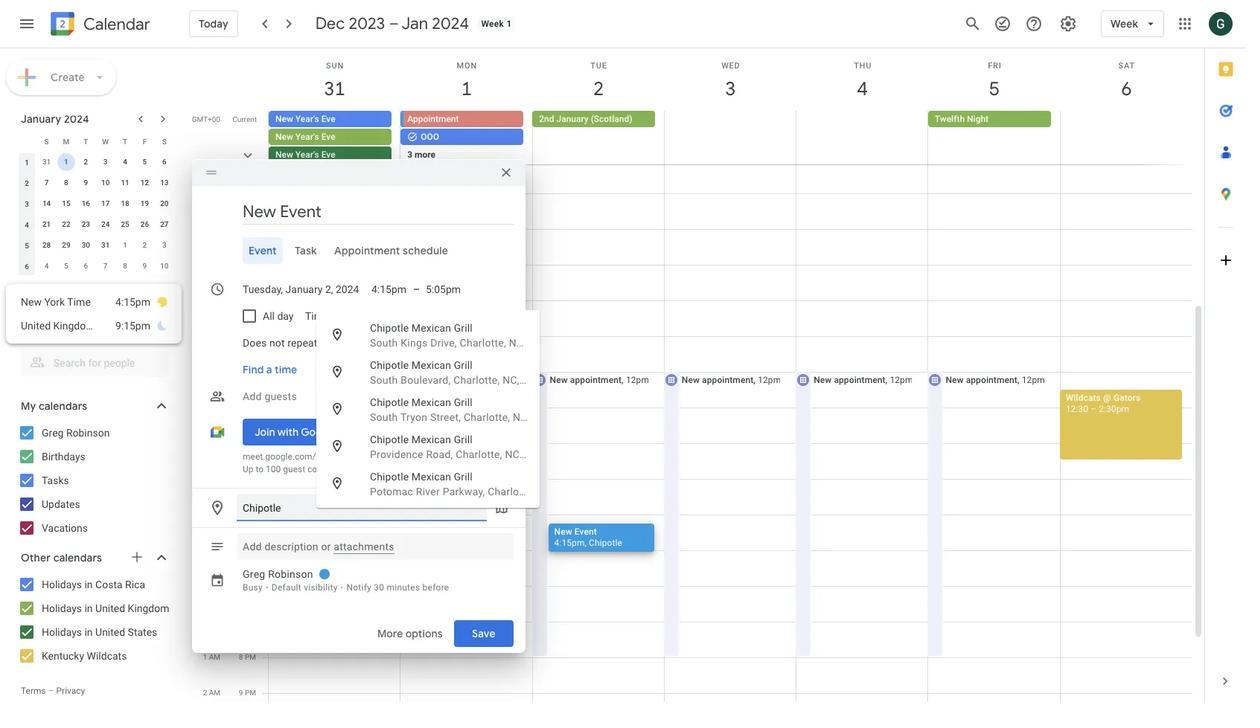 Task type: locate. For each thing, give the bounding box(es) containing it.
1 vertical spatial wildcats
[[87, 651, 127, 663]]

guest
[[283, 464, 305, 475]]

5 pm
[[239, 546, 256, 555]]

2 inside february 2 element
[[143, 241, 147, 249]]

9:15pm
[[115, 320, 150, 332]]

south inside chipotle mexican grill south boulevard, charlotte, nc, usa
[[370, 374, 398, 386]]

greg
[[42, 427, 64, 439], [243, 568, 265, 580]]

22 element
[[57, 216, 75, 234]]

nc, inside chipotle mexican grill south kings drive, charlotte, nc, usa
[[509, 337, 526, 349]]

End time text field
[[426, 276, 462, 303]]

notify
[[347, 583, 372, 593]]

week up sat
[[1111, 17, 1138, 31]]

1 horizontal spatial 9 pm
[[239, 689, 256, 698]]

1 vertical spatial in
[[84, 603, 93, 615]]

column header inside january 2024 "grid"
[[17, 131, 37, 152]]

grill for tryon
[[454, 396, 473, 408]]

holidays up "kentucky"
[[42, 627, 82, 639]]

row containing 4
[[17, 256, 174, 277]]

6 down sat
[[1120, 77, 1131, 101]]

7 for february 7 element
[[103, 262, 108, 270]]

1 vertical spatial 11
[[235, 332, 243, 340]]

nc,
[[509, 337, 526, 349], [503, 374, 520, 386], [513, 411, 530, 423], [505, 449, 522, 460], [537, 486, 554, 498]]

0 horizontal spatial t
[[84, 137, 88, 146]]

0 vertical spatial calendars
[[39, 400, 87, 413]]

1 vertical spatial add
[[243, 541, 262, 553]]

0 horizontal spatial kingdom
[[53, 320, 95, 332]]

tue
[[591, 61, 607, 71]]

2 vertical spatial in
[[84, 627, 93, 639]]

grill inside chipotle mexican grill south boulevard, charlotte, nc, usa
[[454, 359, 473, 371]]

grill up parkway,
[[454, 471, 473, 483]]

0 horizontal spatial appointment
[[335, 244, 400, 257]]

grill down drive,
[[454, 359, 473, 371]]

1 horizontal spatial event
[[337, 518, 360, 529]]

3 12pm from the left
[[758, 375, 781, 386]]

0 horizontal spatial tab list
[[204, 237, 514, 264]]

tab list
[[1205, 48, 1246, 661], [204, 237, 514, 264]]

to
[[256, 464, 264, 475]]

30 right notify
[[374, 583, 384, 593]]

0 vertical spatial 11
[[121, 179, 129, 187]]

nc, inside chipotle mexican grill south tryon street, charlotte, nc, usa
[[513, 411, 530, 423]]

11 inside row group
[[121, 179, 129, 187]]

new appointment , 12pm
[[418, 375, 517, 386], [550, 375, 649, 386], [682, 375, 781, 386], [814, 375, 913, 386], [946, 375, 1045, 386]]

19
[[141, 200, 149, 208]]

18 element
[[116, 195, 134, 213]]

2 cell from the left
[[401, 111, 533, 200]]

11 left "12" 'element'
[[121, 179, 129, 187]]

year's inside new year's eve event 4 – 6pm times square
[[294, 518, 318, 529]]

3 grill from the top
[[454, 396, 473, 408]]

2 south from the top
[[370, 374, 398, 386]]

10 left 11 element
[[101, 179, 110, 187]]

pm up "5 pm"
[[245, 511, 256, 519]]

0 horizontal spatial greg
[[42, 427, 64, 439]]

grill inside chipotle mexican grill providence road, charlotte, nc, usa
[[454, 434, 473, 446]]

greg up birthdays on the bottom left
[[42, 427, 64, 439]]

tasks
[[42, 475, 69, 487]]

january up december 31 element
[[21, 112, 61, 126]]

10 up the 11 pm
[[199, 546, 207, 555]]

list item
[[21, 290, 168, 314], [21, 314, 168, 338]]

2 new year's eve button from the top
[[269, 129, 392, 145]]

row containing 21
[[17, 214, 174, 235]]

1 horizontal spatial s
[[162, 137, 167, 146]]

0 horizontal spatial 30
[[82, 241, 90, 249]]

5 cell from the left
[[1060, 111, 1192, 200]]

time
[[67, 296, 91, 308], [306, 310, 329, 322], [97, 320, 121, 332]]

mexican inside chipotle mexican grill potomac river parkway, charlotte, nc, usa
[[412, 471, 451, 483]]

chipotle inside chipotle mexican grill south tryon street, charlotte, nc, usa
[[370, 396, 409, 408]]

2 holidays from the top
[[42, 603, 82, 615]]

row containing new year's eve
[[262, 111, 1205, 200]]

charlotte, inside chipotle mexican grill south tryon street, charlotte, nc, usa
[[464, 411, 510, 423]]

am for 9 am
[[245, 261, 256, 269]]

4 left 21 element
[[25, 221, 29, 229]]

0 vertical spatial 31
[[323, 77, 344, 101]]

5 grill from the top
[[454, 471, 473, 483]]

charlotte, right drive,
[[460, 337, 506, 349]]

column header
[[17, 131, 37, 152]]

8 right february 7 element
[[123, 262, 127, 270]]

in up the kentucky wildcats
[[84, 627, 93, 639]]

0 vertical spatial wildcats
[[1066, 393, 1101, 404]]

0 vertical spatial add
[[243, 390, 262, 402]]

1 horizontal spatial 12
[[199, 189, 207, 197]]

time right york
[[67, 296, 91, 308]]

pm left 7 am
[[209, 189, 220, 197]]

1 horizontal spatial appointment
[[407, 114, 459, 124]]

0 horizontal spatial 12 pm
[[199, 189, 220, 197]]

12pm
[[494, 375, 517, 386], [626, 375, 649, 386], [758, 375, 781, 386], [890, 375, 913, 386], [1022, 375, 1045, 386]]

m
[[63, 137, 69, 146]]

2 t from the left
[[123, 137, 127, 146]]

chipotle inside chipotle mexican grill south kings drive, charlotte, nc, usa
[[370, 322, 409, 334]]

8 right 1 am
[[239, 654, 243, 662]]

2 grill from the top
[[454, 359, 473, 371]]

2024 up m
[[64, 112, 89, 126]]

charlotte, inside chipotle mexican grill potomac river parkway, charlotte, nc, usa
[[488, 486, 534, 498]]

4 up 11 element
[[123, 158, 127, 166]]

row group containing 31
[[17, 152, 174, 277]]

3 pm down 'up'
[[239, 475, 256, 483]]

16 element
[[77, 195, 95, 213]]

23 element
[[77, 216, 95, 234]]

my calendars
[[21, 400, 87, 413]]

appointment
[[438, 375, 490, 386], [570, 375, 622, 386], [702, 375, 754, 386], [834, 375, 886, 386], [966, 375, 1018, 386]]

kingdom up states
[[128, 603, 169, 615]]

south inside chipotle mexican grill south tryon street, charlotte, nc, usa
[[370, 411, 398, 423]]

mexican up river
[[412, 471, 451, 483]]

1 inside february 1 element
[[123, 241, 127, 249]]

nc, for chipotle mexican grill south kings drive, charlotte, nc, usa
[[509, 337, 526, 349]]

7
[[44, 179, 49, 187], [239, 189, 243, 197], [103, 262, 108, 270], [203, 439, 207, 447]]

2 vertical spatial united
[[95, 627, 125, 639]]

2 new appointment , 12pm from the left
[[550, 375, 649, 386]]

south inside chipotle mexican grill south kings drive, charlotte, nc, usa
[[370, 337, 398, 349]]

am down 1 am
[[209, 689, 220, 698]]

am for 2 am
[[209, 689, 220, 698]]

street,
[[430, 411, 461, 423]]

chipotle inside chipotle mexican grill providence road, charlotte, nc, usa
[[370, 434, 409, 446]]

0 horizontal spatial event
[[249, 244, 277, 257]]

1 vertical spatial new year's eve button
[[269, 129, 392, 145]]

new inside new event 4:15pm , chipotle
[[554, 527, 572, 538]]

nc, inside chipotle mexican grill providence road, charlotte, nc, usa
[[505, 449, 522, 460]]

week button
[[1101, 6, 1164, 42]]

january right 2nd
[[557, 114, 589, 124]]

0 horizontal spatial 3 pm
[[203, 296, 220, 304]]

am down 9 am
[[245, 296, 256, 304]]

states
[[128, 627, 157, 639]]

2 list item from the top
[[21, 314, 168, 338]]

1 vertical spatial 9 pm
[[239, 689, 256, 698]]

2 horizontal spatial event
[[575, 527, 597, 538]]

5 mexican from the top
[[412, 471, 451, 483]]

task button
[[289, 237, 323, 264]]

am up the event button
[[245, 225, 256, 233]]

– left jan
[[389, 13, 399, 34]]

None search field
[[0, 344, 185, 377]]

appointment schedule
[[335, 244, 449, 257]]

february 10 element
[[155, 258, 173, 275]]

south
[[370, 337, 398, 349], [370, 374, 398, 386], [370, 411, 398, 423]]

today
[[199, 17, 228, 31]]

0 horizontal spatial 11
[[121, 179, 129, 187]]

1 grill from the top
[[454, 322, 473, 334]]

time left the zone
[[306, 310, 329, 322]]

charlotte, inside chipotle mexican grill providence road, charlotte, nc, usa
[[456, 449, 502, 460]]

31 inside grid
[[323, 77, 344, 101]]

usa inside chipotle mexican grill providence road, charlotte, nc, usa
[[525, 449, 545, 460]]

cell containing new year's eve
[[269, 111, 401, 200]]

5 right 10 pm
[[239, 546, 243, 555]]

usa inside chipotle mexican grill potomac river parkway, charlotte, nc, usa
[[557, 486, 577, 498]]

pm left 10 am in the top of the page
[[209, 296, 220, 304]]

chipotle inside chipotle mexican grill south boulevard, charlotte, nc, usa
[[370, 359, 409, 371]]

1 vertical spatial kingdom
[[128, 603, 169, 615]]

wed 3
[[721, 61, 740, 101]]

7 for 7 pm
[[203, 439, 207, 447]]

south left boulevard,
[[370, 374, 398, 386]]

1 horizontal spatial robinson
[[268, 568, 313, 580]]

0 vertical spatial 12 pm
[[199, 189, 220, 197]]

2nd
[[539, 114, 554, 124]]

8 for 8 am
[[239, 225, 243, 233]]

7 up 8 am
[[239, 189, 243, 197]]

add description or attachments
[[243, 541, 394, 553]]

5 left february 6 'element'
[[64, 262, 68, 270]]

usa for chipotle mexican grill south kings drive, charlotte, nc, usa
[[529, 337, 549, 349]]

2 vertical spatial new year's eve button
[[269, 147, 392, 163]]

1 vertical spatial 4:15pm
[[554, 538, 585, 549]]

grill up drive,
[[454, 322, 473, 334]]

2 horizontal spatial 31
[[323, 77, 344, 101]]

1 south from the top
[[370, 337, 398, 349]]

2024
[[432, 13, 469, 34], [64, 112, 89, 126]]

s right f
[[162, 137, 167, 146]]

– right 12:30
[[1091, 404, 1097, 415]]

december 31 element
[[38, 153, 56, 171]]

kingdom
[[53, 320, 95, 332], [128, 603, 169, 615]]

9 up 10 pm
[[203, 511, 207, 519]]

1 horizontal spatial 4:15pm
[[554, 538, 585, 549]]

in for rica
[[84, 579, 93, 591]]

list item up united kingdom time 9:15pm
[[21, 290, 168, 314]]

1 inside 1 cell
[[64, 158, 68, 166]]

0 vertical spatial south
[[370, 337, 398, 349]]

mexican inside chipotle mexican grill providence road, charlotte, nc, usa
[[412, 434, 451, 446]]

twelfth night
[[935, 114, 989, 124]]

1 vertical spatial appointment
[[335, 244, 400, 257]]

12 left 13
[[141, 179, 149, 187]]

0 horizontal spatial 2024
[[64, 112, 89, 126]]

1 horizontal spatial greg
[[243, 568, 265, 580]]

2nd january (scotland) button
[[532, 111, 655, 127]]

30 right '29'
[[82, 241, 90, 249]]

1 option from the top
[[316, 311, 549, 354]]

am for 7 am
[[245, 189, 256, 197]]

chipotle inside chipotle mexican grill potomac river parkway, charlotte, nc, usa
[[370, 471, 409, 483]]

grill inside chipotle mexican grill potomac river parkway, charlotte, nc, usa
[[454, 471, 473, 483]]

0 vertical spatial holidays
[[42, 579, 82, 591]]

16
[[82, 200, 90, 208]]

greg robinson
[[42, 427, 110, 439], [243, 568, 313, 580]]

1 holidays from the top
[[42, 579, 82, 591]]

12:30
[[1066, 404, 1088, 415]]

add for add description or attachments
[[243, 541, 262, 553]]

appointment down add title text field
[[335, 244, 400, 257]]

february 6 element
[[77, 258, 95, 275]]

up
[[243, 464, 254, 475]]

– left 'end time' text field on the left top of the page
[[413, 283, 420, 295]]

2 horizontal spatial 12
[[235, 368, 243, 376]]

twelfth
[[935, 114, 965, 124]]

holidays down holidays in costa rica
[[42, 603, 82, 615]]

s
[[44, 137, 49, 146], [162, 137, 167, 146]]

2 option from the top
[[316, 348, 543, 391]]

3 holidays from the top
[[42, 627, 82, 639]]

eve
[[321, 114, 335, 124], [321, 132, 335, 142], [321, 150, 335, 160], [321, 518, 335, 529]]

3 pm left 10 am in the top of the page
[[203, 296, 220, 304]]

0 horizontal spatial 4:15pm
[[115, 296, 150, 308]]

event button
[[243, 237, 283, 264]]

time for united kingdom time 9:15pm
[[97, 320, 121, 332]]

holidays down other calendars
[[42, 579, 82, 591]]

usa inside chipotle mexican grill south boulevard, charlotte, nc, usa
[[522, 374, 543, 386]]

add guests button
[[237, 383, 514, 410]]

new year's eve button
[[269, 111, 392, 127], [269, 129, 392, 145], [269, 147, 392, 163]]

1 in from the top
[[84, 579, 93, 591]]

5 inside "element"
[[64, 262, 68, 270]]

mexican up boulevard,
[[412, 359, 451, 371]]

0 vertical spatial 3 pm
[[203, 296, 220, 304]]

– inside new year's eve event 4 – 6pm times square
[[281, 529, 287, 540]]

0 vertical spatial 2024
[[432, 13, 469, 34]]

4 12pm from the left
[[890, 375, 913, 386]]

chipotle inside new event 4:15pm , chipotle
[[589, 538, 622, 549]]

appointment for appointment schedule
[[335, 244, 400, 257]]

jan
[[402, 13, 428, 34]]

privacy
[[56, 686, 85, 697]]

1 horizontal spatial 12 pm
[[235, 368, 256, 376]]

1 horizontal spatial week
[[1111, 17, 1138, 31]]

row containing s
[[17, 131, 174, 152]]

1 cell
[[56, 152, 76, 173]]

0 vertical spatial in
[[84, 579, 93, 591]]

3 link
[[714, 72, 748, 106]]

3 mexican from the top
[[412, 396, 451, 408]]

2024 right jan
[[432, 13, 469, 34]]

option
[[316, 311, 549, 354], [316, 348, 543, 391], [316, 385, 553, 428], [316, 422, 545, 465], [316, 460, 577, 503]]

1 list item from the top
[[21, 290, 168, 314]]

12 pm left a
[[235, 368, 256, 376]]

chipotle for chipotle mexican grill south kings drive, charlotte, nc, usa
[[370, 322, 409, 334]]

2 vertical spatial 12
[[235, 368, 243, 376]]

robinson
[[66, 427, 110, 439], [268, 568, 313, 580]]

2 mexican from the top
[[412, 359, 451, 371]]

1 horizontal spatial january
[[557, 114, 589, 124]]

1 horizontal spatial time
[[97, 320, 121, 332]]

main drawer image
[[18, 15, 36, 33]]

2 vertical spatial 11
[[199, 582, 207, 590]]

0 vertical spatial 30
[[82, 241, 90, 249]]

21 element
[[38, 216, 56, 234]]

privacy link
[[56, 686, 85, 697]]

1 inside mon 1
[[460, 77, 471, 101]]

6
[[1120, 77, 1131, 101], [162, 158, 167, 166], [84, 262, 88, 270], [25, 262, 29, 271], [239, 582, 243, 590]]

5 12pm from the left
[[1022, 375, 1045, 386]]

week inside dropdown button
[[1111, 17, 1138, 31]]

Add title text field
[[243, 201, 514, 223]]

1 horizontal spatial 3 pm
[[239, 475, 256, 483]]

calendars for my calendars
[[39, 400, 87, 413]]

gmt+00
[[192, 115, 220, 124]]

30
[[82, 241, 90, 249], [374, 583, 384, 593]]

19 element
[[136, 195, 154, 213]]

grill for river
[[454, 471, 473, 483]]

wsom-
[[331, 452, 358, 462]]

new
[[275, 114, 293, 124], [275, 132, 293, 142], [275, 150, 293, 160], [21, 296, 42, 308], [418, 375, 436, 386], [550, 375, 568, 386], [682, 375, 700, 386], [814, 375, 832, 386], [946, 375, 964, 386], [274, 518, 292, 529], [554, 527, 572, 538]]

pm left "5 pm"
[[209, 546, 220, 555]]

1 vertical spatial calendars
[[53, 552, 102, 565]]

7 for 7 am
[[239, 189, 243, 197]]

add for add guests
[[243, 390, 262, 402]]

1 s from the left
[[44, 137, 49, 146]]

0 horizontal spatial robinson
[[66, 427, 110, 439]]

2 in from the top
[[84, 603, 93, 615]]

31 left 1 cell
[[42, 158, 51, 166]]

1 cell from the left
[[269, 111, 401, 200]]

11 for 11
[[121, 179, 129, 187]]

list item containing new york time
[[21, 290, 168, 314]]

11 pm
[[199, 582, 220, 590]]

4 down "thu"
[[856, 77, 867, 101]]

31 inside december 31 element
[[42, 158, 51, 166]]

0 vertical spatial 12
[[141, 179, 149, 187]]

0 horizontal spatial greg robinson
[[42, 427, 110, 439]]

12 pm
[[199, 189, 220, 197], [235, 368, 256, 376]]

appointment
[[407, 114, 459, 124], [335, 244, 400, 257]]

in down holidays in costa rica
[[84, 603, 93, 615]]

31 right 30 element
[[101, 241, 110, 249]]

4 left february 5 "element"
[[44, 262, 49, 270]]

0 horizontal spatial wildcats
[[87, 651, 127, 663]]

kingdom down new york time
[[53, 320, 95, 332]]

in left costa at left bottom
[[84, 579, 93, 591]]

usa inside chipotle mexican grill south tryon street, charlotte, nc, usa
[[533, 411, 553, 423]]

appointment inside button
[[335, 244, 400, 257]]

1 new appointment , 12pm from the left
[[418, 375, 517, 386]]

1 link
[[450, 72, 484, 106]]

0 vertical spatial kingdom
[[53, 320, 95, 332]]

1 vertical spatial 2024
[[64, 112, 89, 126]]

robinson down the 'my calendars' dropdown button
[[66, 427, 110, 439]]

charlotte, right parkway,
[[488, 486, 534, 498]]

pm left a
[[245, 368, 256, 376]]

1 vertical spatial 12 pm
[[235, 368, 256, 376]]

appointment up ooo
[[407, 114, 459, 124]]

0 horizontal spatial week
[[481, 19, 504, 29]]

10 for the february 10 element
[[160, 262, 169, 270]]

1 horizontal spatial wildcats
[[1066, 393, 1101, 404]]

chipotle mexican grill providence road, charlotte, nc, usa
[[370, 434, 545, 460]]

charlotte, for street,
[[464, 411, 510, 423]]

None field
[[237, 329, 350, 356]]

3 new year's eve button from the top
[[269, 147, 392, 163]]

(scotland)
[[591, 114, 632, 124]]

2 horizontal spatial 11
[[235, 332, 243, 340]]

1 vertical spatial holidays
[[42, 603, 82, 615]]

attachments
[[334, 541, 394, 553]]

t right m
[[84, 137, 88, 146]]

1 vertical spatial 30
[[374, 583, 384, 593]]

other calendars button
[[3, 546, 185, 570]]

chipotle for chipotle mexican grill potomac river parkway, charlotte, nc, usa
[[370, 471, 409, 483]]

4 grill from the top
[[454, 434, 473, 446]]

2 vertical spatial south
[[370, 411, 398, 423]]

2 add from the top
[[243, 541, 262, 553]]

grill up street,
[[454, 396, 473, 408]]

all day
[[263, 310, 294, 322]]

am up 8 am
[[245, 189, 256, 197]]

, inside new event 4:15pm , chipotle
[[585, 538, 587, 549]]

rhc
[[358, 452, 370, 462]]

10 up the 11 am
[[235, 296, 243, 304]]

11 down 10 am in the top of the page
[[235, 332, 243, 340]]

row containing 31
[[17, 152, 174, 173]]

1 vertical spatial united
[[95, 603, 125, 615]]

robinson inside my calendars list
[[66, 427, 110, 439]]

4 appointment from the left
[[834, 375, 886, 386]]

appointment inside "button"
[[407, 114, 459, 124]]

calendars right "my"
[[39, 400, 87, 413]]

kings
[[401, 337, 428, 349]]

5 down fri
[[988, 77, 999, 101]]

nc, inside chipotle mexican grill potomac river parkway, charlotte, nc, usa
[[537, 486, 554, 498]]

february 8 element
[[116, 258, 134, 275]]

7 right february 6 'element'
[[103, 262, 108, 270]]

1 horizontal spatial kingdom
[[128, 603, 169, 615]]

10 right february 9 element
[[160, 262, 169, 270]]

mexican up drive,
[[412, 322, 451, 334]]

11 down 10 pm
[[199, 582, 207, 590]]

wildcats up 12:30
[[1066, 393, 1101, 404]]

grill inside chipotle mexican grill south kings drive, charlotte, nc, usa
[[454, 322, 473, 334]]

grill inside chipotle mexican grill south tryon street, charlotte, nc, usa
[[454, 396, 473, 408]]

usa inside chipotle mexican grill south kings drive, charlotte, nc, usa
[[529, 337, 549, 349]]

visibility
[[304, 583, 338, 593]]

0 horizontal spatial s
[[44, 137, 49, 146]]

list item up search for people text box
[[21, 314, 168, 338]]

charlotte, inside chipotle mexican grill south kings drive, charlotte, nc, usa
[[460, 337, 506, 349]]

1 add from the top
[[243, 390, 262, 402]]

0 horizontal spatial 12
[[141, 179, 149, 187]]

south for chipotle mexican grill south kings drive, charlotte, nc, usa
[[370, 337, 398, 349]]

add inside add guests dropdown button
[[243, 390, 262, 402]]

11 for 11 am
[[235, 332, 243, 340]]

0 vertical spatial robinson
[[66, 427, 110, 439]]

mon
[[457, 61, 477, 71]]

31 for december 31 element
[[42, 158, 51, 166]]

am left 8 pm
[[209, 654, 220, 662]]

calendars for other calendars
[[53, 552, 102, 565]]

3 south from the top
[[370, 411, 398, 423]]

row
[[262, 111, 1205, 200], [17, 131, 174, 152], [17, 152, 174, 173], [17, 173, 174, 194], [17, 194, 174, 214], [17, 214, 174, 235], [17, 235, 174, 256], [17, 256, 174, 277]]

1 mexican from the top
[[412, 322, 451, 334]]

cell
[[269, 111, 401, 200], [401, 111, 533, 200], [664, 111, 796, 200], [796, 111, 928, 200], [1060, 111, 1192, 200]]

calendar element
[[48, 9, 150, 42]]

location list box
[[316, 310, 577, 508]]

charlotte, up chipotle mexican grill south tryon street, charlotte, nc, usa
[[453, 374, 500, 386]]

0 horizontal spatial time
[[67, 296, 91, 308]]

south left kings
[[370, 337, 398, 349]]

,
[[490, 375, 492, 386], [622, 375, 624, 386], [754, 375, 756, 386], [886, 375, 888, 386], [1018, 375, 1020, 386], [585, 538, 587, 549]]

– up times
[[281, 529, 287, 540]]

twelfth night button
[[928, 111, 1051, 127]]

1 vertical spatial south
[[370, 374, 398, 386]]

february 4 element
[[38, 258, 56, 275]]

1 vertical spatial greg robinson
[[243, 568, 313, 580]]

sun 31
[[323, 61, 344, 101]]

february 9 element
[[136, 258, 154, 275]]

0 horizontal spatial 31
[[42, 158, 51, 166]]

4 new appointment , 12pm from the left
[[814, 375, 913, 386]]

row group
[[17, 152, 174, 277]]

1 horizontal spatial 11
[[199, 582, 207, 590]]

charlotte,
[[460, 337, 506, 349], [453, 374, 500, 386], [464, 411, 510, 423], [456, 449, 502, 460], [488, 486, 534, 498]]

3 new appointment , 12pm from the left
[[682, 375, 781, 386]]

31
[[323, 77, 344, 101], [42, 158, 51, 166], [101, 241, 110, 249]]

0 vertical spatial 9 pm
[[203, 511, 220, 519]]

2 vertical spatial holidays
[[42, 627, 82, 639]]

22
[[62, 220, 70, 229]]

3 appointment from the left
[[702, 375, 754, 386]]

0 vertical spatial new year's eve button
[[269, 111, 392, 127]]

chipotle
[[370, 322, 409, 334], [370, 359, 409, 371], [370, 396, 409, 408], [370, 434, 409, 446], [370, 471, 409, 483], [589, 538, 622, 549]]

mexican inside chipotle mexican grill south kings drive, charlotte, nc, usa
[[412, 322, 451, 334]]

Start date text field
[[243, 280, 360, 298]]

3 in from the top
[[84, 627, 93, 639]]

mexican inside chipotle mexican grill south tryon street, charlotte, nc, usa
[[412, 396, 451, 408]]

list
[[6, 284, 182, 344]]

5 option from the top
[[316, 460, 577, 503]]

wildcats down holidays in united states
[[87, 651, 127, 663]]

7 down december 31 element
[[44, 179, 49, 187]]

in
[[84, 579, 93, 591], [84, 603, 93, 615], [84, 627, 93, 639]]

february 1 element
[[116, 237, 134, 255]]

2 vertical spatial 31
[[101, 241, 110, 249]]

1 horizontal spatial t
[[123, 137, 127, 146]]

holidays for holidays in costa rica
[[42, 579, 82, 591]]

robinson up default
[[268, 568, 313, 580]]

1 horizontal spatial 2024
[[432, 13, 469, 34]]

with
[[278, 425, 299, 439]]

am down 8 am
[[245, 261, 256, 269]]

6 left february 7 element
[[84, 262, 88, 270]]

1 horizontal spatial 31
[[101, 241, 110, 249]]

mexican inside chipotle mexican grill south boulevard, charlotte, nc, usa
[[412, 359, 451, 371]]

february 5 element
[[57, 258, 75, 275]]

4 mexican from the top
[[412, 434, 451, 446]]

14 element
[[38, 195, 56, 213]]

7 left 2 pm
[[203, 439, 207, 447]]

1 new year's eve button from the top
[[269, 111, 392, 127]]

0 vertical spatial appointment
[[407, 114, 459, 124]]

united for holidays in united kingdom
[[95, 603, 125, 615]]

grid
[[191, 48, 1205, 703]]

busy
[[243, 583, 263, 593]]

0 vertical spatial greg robinson
[[42, 427, 110, 439]]

25 element
[[116, 216, 134, 234]]

usa
[[529, 337, 549, 349], [522, 374, 543, 386], [533, 411, 553, 423], [525, 449, 545, 460], [557, 486, 577, 498]]

chipotle for chipotle mexican grill south tryon street, charlotte, nc, usa
[[370, 396, 409, 408]]

1 t from the left
[[84, 137, 88, 146]]

nc, for chipotle mexican grill potomac river parkway, charlotte, nc, usa
[[537, 486, 554, 498]]

0 vertical spatial greg
[[42, 427, 64, 439]]

4 up "5 pm"
[[239, 511, 243, 519]]

28 element
[[38, 237, 56, 255]]

1 vertical spatial 3 pm
[[239, 475, 256, 483]]

1 vertical spatial 31
[[42, 158, 51, 166]]

8 for february 8 element
[[123, 262, 127, 270]]

31 inside 31 element
[[101, 241, 110, 249]]

s left m
[[44, 137, 49, 146]]



Task type: vqa. For each thing, say whether or not it's contained in the screenshot.


Task type: describe. For each thing, give the bounding box(es) containing it.
row containing 14
[[17, 194, 174, 214]]

am for 11 am
[[245, 332, 256, 340]]

default visibility
[[272, 583, 338, 593]]

add guests
[[243, 390, 297, 402]]

@
[[1103, 393, 1111, 404]]

terms – privacy
[[21, 686, 85, 697]]

in for states
[[84, 627, 93, 639]]

5 left 28 element
[[25, 242, 29, 250]]

time for new york time
[[67, 296, 91, 308]]

4 pm
[[239, 511, 256, 519]]

mexican for boulevard,
[[412, 359, 451, 371]]

chipotle for chipotle mexican grill providence road, charlotte, nc, usa
[[370, 434, 409, 446]]

11 am
[[235, 332, 256, 340]]

10 element
[[97, 174, 114, 192]]

more
[[415, 150, 436, 160]]

find a time button
[[237, 356, 303, 383]]

gators
[[1114, 393, 1141, 404]]

holidays for holidays in united kingdom
[[42, 603, 82, 615]]

0 vertical spatial 4:15pm
[[115, 296, 150, 308]]

cell containing appointment
[[401, 111, 533, 200]]

charlotte, for drive,
[[460, 337, 506, 349]]

time zone
[[306, 310, 354, 322]]

thu 4
[[854, 61, 872, 101]]

0 horizontal spatial 9 pm
[[203, 511, 220, 519]]

time inside "button"
[[306, 310, 329, 322]]

mexican for river
[[412, 471, 451, 483]]

10 for '10' element on the left of the page
[[101, 179, 110, 187]]

before
[[423, 583, 449, 593]]

square
[[301, 540, 330, 551]]

week 1
[[481, 19, 512, 29]]

17 element
[[97, 195, 114, 213]]

9 right 2 am
[[239, 689, 243, 698]]

tab list containing event
[[204, 237, 514, 264]]

3 option from the top
[[316, 385, 553, 428]]

mexican for kings
[[412, 322, 451, 334]]

road,
[[426, 449, 453, 460]]

15 element
[[57, 195, 75, 213]]

notify 30 minutes before
[[347, 583, 449, 593]]

event inside new year's eve event 4 – 6pm times square
[[337, 518, 360, 529]]

mexican for tryon
[[412, 396, 451, 408]]

fri
[[988, 61, 1002, 71]]

south for chipotle mexican grill south boulevard, charlotte, nc, usa
[[370, 374, 398, 386]]

my calendars button
[[3, 395, 185, 418]]

8 for 8 pm
[[239, 654, 243, 662]]

fri 5
[[988, 61, 1002, 101]]

1 am
[[203, 654, 220, 662]]

meet
[[339, 425, 364, 439]]

1 vertical spatial greg
[[243, 568, 265, 580]]

2 inside tue 2
[[592, 77, 603, 101]]

costa
[[95, 579, 123, 591]]

20 element
[[155, 195, 173, 213]]

dec
[[315, 13, 345, 34]]

wildcats @ gators 12:30 – 2:30pm
[[1066, 393, 1141, 415]]

pm down 'up'
[[245, 475, 256, 483]]

in for kingdom
[[84, 603, 93, 615]]

1 vertical spatial 12
[[199, 189, 207, 197]]

11 for 11 pm
[[199, 582, 207, 590]]

week for week
[[1111, 17, 1138, 31]]

meet.google.com/zrq-
[[243, 452, 331, 462]]

5 new appointment , 12pm from the left
[[946, 375, 1045, 386]]

5 appointment from the left
[[966, 375, 1018, 386]]

8 down 1 cell
[[64, 179, 68, 187]]

4 inside 'thu 4'
[[856, 77, 867, 101]]

23
[[82, 220, 90, 229]]

4 option from the top
[[316, 422, 545, 465]]

schedule
[[403, 244, 449, 257]]

february 2 element
[[136, 237, 154, 255]]

pm up the 6 pm at the left of page
[[245, 546, 256, 555]]

2 12pm from the left
[[626, 375, 649, 386]]

today button
[[189, 6, 238, 42]]

1 12pm from the left
[[494, 375, 517, 386]]

row containing 7
[[17, 173, 174, 194]]

3 down w
[[103, 158, 108, 166]]

other calendars list
[[3, 573, 185, 669]]

3 inside button
[[407, 150, 412, 160]]

6 inside 'element'
[[84, 262, 88, 270]]

pm down join
[[245, 439, 256, 447]]

rica
[[125, 579, 145, 591]]

row inside grid
[[262, 111, 1205, 200]]

18
[[121, 200, 129, 208]]

– inside wildcats @ gators 12:30 – 2:30pm
[[1091, 404, 1097, 415]]

3 left 10 am in the top of the page
[[203, 296, 207, 304]]

wed
[[721, 61, 740, 71]]

9 left '10' element on the left of the page
[[84, 179, 88, 187]]

12 element
[[136, 174, 154, 192]]

11 element
[[116, 174, 134, 192]]

24 element
[[97, 216, 114, 234]]

my
[[21, 400, 36, 413]]

event inside button
[[249, 244, 277, 257]]

ooo button
[[401, 129, 524, 145]]

join
[[255, 425, 275, 439]]

27 element
[[155, 216, 173, 234]]

to element
[[413, 283, 420, 295]]

12 inside 'element'
[[141, 179, 149, 187]]

3 left 14 element
[[25, 200, 29, 208]]

1 horizontal spatial greg robinson
[[243, 568, 313, 580]]

or
[[321, 541, 331, 553]]

minutes
[[387, 583, 420, 593]]

calendar heading
[[80, 14, 150, 35]]

1 horizontal spatial 30
[[374, 583, 384, 593]]

2 am
[[203, 689, 220, 698]]

greg robinson inside my calendars list
[[42, 427, 110, 439]]

add other calendars image
[[130, 550, 144, 565]]

usa for chipotle mexican grill south tryon street, charlotte, nc, usa
[[533, 411, 553, 423]]

zone
[[332, 310, 354, 322]]

w
[[102, 137, 109, 146]]

nc, inside chipotle mexican grill south boulevard, charlotte, nc, usa
[[503, 374, 520, 386]]

usa for chipotle mexican grill potomac river parkway, charlotte, nc, usa
[[557, 486, 577, 498]]

7 am
[[239, 189, 256, 197]]

times
[[274, 540, 299, 551]]

29
[[62, 241, 70, 249]]

row containing 28
[[17, 235, 174, 256]]

event inside new event 4:15pm , chipotle
[[575, 527, 597, 538]]

join with google meet link
[[243, 419, 376, 446]]

am for 8 am
[[245, 225, 256, 233]]

other calendars
[[21, 552, 102, 565]]

grid containing 31
[[191, 48, 1205, 703]]

3 more button
[[401, 147, 524, 163]]

10 for 10 pm
[[199, 546, 207, 555]]

ooo
[[421, 132, 439, 142]]

january inside button
[[557, 114, 589, 124]]

kingdom inside other calendars list
[[128, 603, 169, 615]]

8 pm
[[239, 654, 256, 662]]

eve inside new year's eve event 4 – 6pm times square
[[321, 518, 335, 529]]

13
[[160, 179, 169, 187]]

3 cell from the left
[[664, 111, 796, 200]]

united for holidays in united states
[[95, 627, 125, 639]]

3 inside wed 3
[[724, 77, 735, 101]]

6 up 13
[[162, 158, 167, 166]]

appointment button
[[404, 111, 524, 127]]

10 pm
[[199, 546, 220, 555]]

holidays for holidays in united states
[[42, 627, 82, 639]]

wildcats inside other calendars list
[[87, 651, 127, 663]]

9 up 10 am in the top of the page
[[239, 261, 243, 269]]

new inside new year's eve event 4 – 6pm times square
[[274, 518, 292, 529]]

new event 4:15pm , chipotle
[[554, 527, 622, 549]]

chipotle for chipotle mexican grill south boulevard, charlotte, nc, usa
[[370, 359, 409, 371]]

new york time
[[21, 296, 91, 308]]

am for 1 am
[[209, 654, 220, 662]]

chipotle mexican grill south boulevard, charlotte, nc, usa
[[370, 359, 543, 386]]

3 more
[[407, 150, 436, 160]]

row group inside january 2024 "grid"
[[17, 152, 174, 277]]

15
[[62, 200, 70, 208]]

4 inside new year's eve event 4 – 6pm times square
[[274, 529, 279, 540]]

25
[[121, 220, 129, 229]]

5 down f
[[143, 158, 147, 166]]

find a time
[[243, 363, 297, 376]]

dec 2023 – jan 2024
[[315, 13, 469, 34]]

birthdays
[[42, 451, 85, 463]]

2 s from the left
[[162, 137, 167, 146]]

join with google meet
[[255, 425, 364, 439]]

sat
[[1119, 61, 1135, 71]]

grill for road,
[[454, 434, 473, 446]]

30 element
[[77, 237, 95, 255]]

time zone button
[[300, 303, 360, 329]]

grill for kings
[[454, 322, 473, 334]]

pm left the 6 pm at the left of page
[[209, 582, 220, 590]]

week for week 1
[[481, 19, 504, 29]]

6 inside the sat 6
[[1120, 77, 1131, 101]]

list item containing united kingdom time
[[21, 314, 168, 338]]

create
[[51, 71, 85, 84]]

3 down 'up'
[[239, 475, 243, 483]]

2nd january (scotland)
[[539, 114, 632, 124]]

list containing new york time
[[6, 284, 182, 344]]

nc, for chipotle mexican grill south tryon street, charlotte, nc, usa
[[513, 411, 530, 423]]

january 2024 grid
[[14, 131, 174, 277]]

27
[[160, 220, 169, 229]]

calendar
[[83, 14, 150, 35]]

3 right february 2 element
[[162, 241, 167, 249]]

26 element
[[136, 216, 154, 234]]

mexican for road,
[[412, 434, 451, 446]]

1 appointment from the left
[[438, 375, 490, 386]]

8 am
[[239, 225, 256, 233]]

settings menu image
[[1059, 15, 1077, 33]]

4 cell from the left
[[796, 111, 928, 200]]

20
[[160, 200, 169, 208]]

wildcats inside wildcats @ gators 12:30 – 2:30pm
[[1066, 393, 1101, 404]]

my calendars list
[[3, 421, 185, 540]]

night
[[967, 114, 989, 124]]

1 vertical spatial robinson
[[268, 568, 313, 580]]

31 element
[[97, 237, 114, 255]]

greg inside my calendars list
[[42, 427, 64, 439]]

appointment for appointment
[[407, 114, 459, 124]]

drive,
[[430, 337, 457, 349]]

grill for boulevard,
[[454, 359, 473, 371]]

10 for 10 am
[[235, 296, 243, 304]]

Start time text field
[[371, 276, 407, 303]]

pm down 8 pm
[[245, 689, 256, 698]]

6 pm
[[239, 582, 256, 590]]

6 right the 11 pm
[[239, 582, 243, 590]]

31 link
[[318, 72, 352, 106]]

new year's eve new year's eve new year's eve
[[275, 114, 335, 160]]

29 element
[[57, 237, 75, 255]]

0 vertical spatial united
[[21, 320, 51, 332]]

pm right 1 am
[[245, 654, 256, 662]]

chipotle mexican grill south tryon street, charlotte, nc, usa
[[370, 396, 553, 423]]

all
[[263, 310, 275, 322]]

holidays in united states
[[42, 627, 157, 639]]

– right 'terms' link
[[48, 686, 54, 697]]

14
[[42, 200, 51, 208]]

30 inside row group
[[82, 241, 90, 249]]

4:15pm inside new event 4:15pm , chipotle
[[554, 538, 585, 549]]

2 appointment from the left
[[570, 375, 622, 386]]

guests
[[265, 390, 297, 402]]

chipotle mexican grill south kings drive, charlotte, nc, usa
[[370, 322, 549, 349]]

13 element
[[155, 174, 173, 192]]

south for chipotle mexican grill south tryon street, charlotte, nc, usa
[[370, 411, 398, 423]]

pm left '4 pm'
[[209, 511, 220, 519]]

9 left the february 10 element
[[143, 262, 147, 270]]

charlotte, inside chipotle mexican grill south boulevard, charlotte, nc, usa
[[453, 374, 500, 386]]

1 horizontal spatial tab list
[[1205, 48, 1246, 661]]

Location text field
[[243, 495, 481, 521]]

24
[[101, 220, 110, 229]]

pm down "5 pm"
[[245, 582, 256, 590]]

31 for 31 element
[[101, 241, 110, 249]]

4 inside "element"
[[44, 262, 49, 270]]

5 link
[[978, 72, 1012, 106]]

charlotte, for parkway,
[[488, 486, 534, 498]]

pm left 2 pm
[[209, 439, 220, 447]]

0 horizontal spatial january
[[21, 112, 61, 126]]

6 left february 4 "element"
[[25, 262, 29, 271]]

pm down add guests
[[245, 404, 256, 412]]

boulevard,
[[401, 374, 451, 386]]

february 7 element
[[97, 258, 114, 275]]

february 3 element
[[155, 237, 173, 255]]

am for 10 am
[[245, 296, 256, 304]]

Search for people text field
[[30, 350, 161, 377]]

5 inside fri 5
[[988, 77, 999, 101]]



